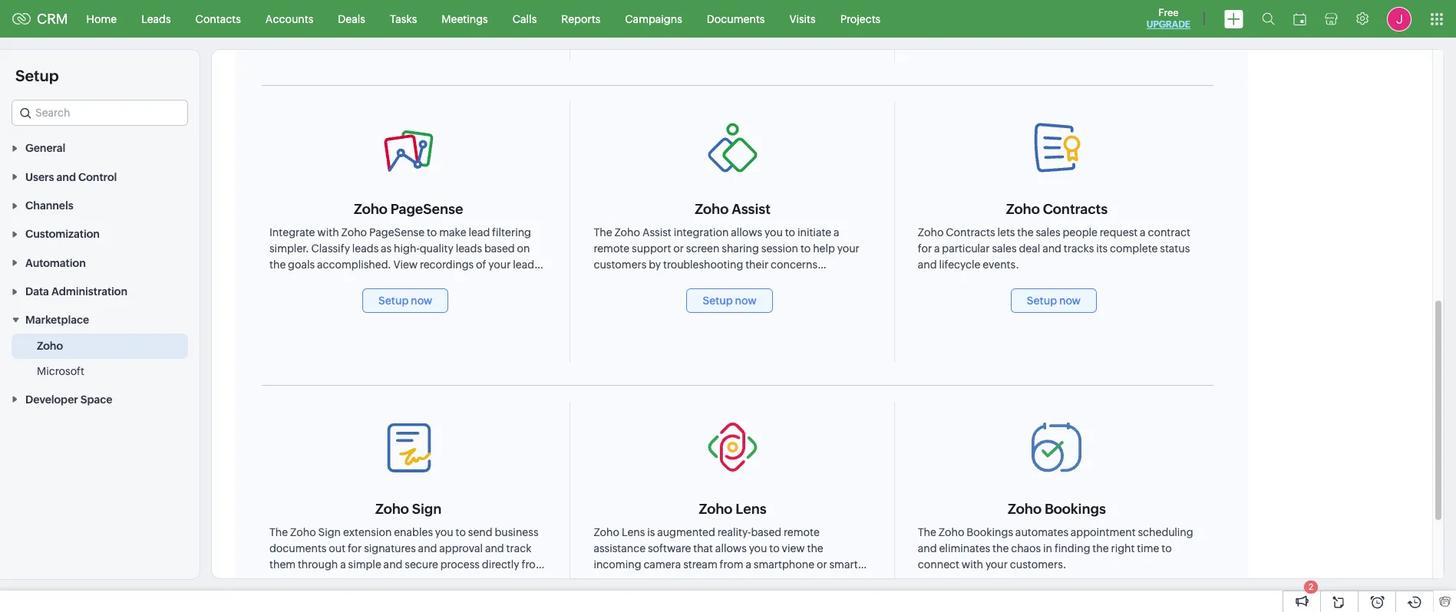 Task type: vqa. For each thing, say whether or not it's contained in the screenshot.
on inside Integrate with Zoho PageSense to make lead filtering simpler. Classify leads as high-quality leads based on the goals accomplished. View recordings of your leads journey to understand their browsing pattern and find issues/obstacles, if any.
yes



Task type: locate. For each thing, give the bounding box(es) containing it.
zoho down marketplace
[[37, 340, 63, 353]]

their
[[746, 259, 769, 271], [382, 275, 405, 287]]

leads
[[141, 13, 171, 25]]

0 horizontal spatial the
[[594, 227, 612, 239]]

0 vertical spatial contracts
[[1043, 201, 1108, 217]]

home
[[86, 13, 117, 25]]

leads up accomplished.
[[352, 243, 379, 255]]

0 vertical spatial bookings
[[1045, 501, 1106, 518]]

projects link
[[828, 0, 893, 37]]

1 vertical spatial lens
[[622, 527, 645, 539]]

0 horizontal spatial or
[[674, 243, 684, 255]]

Search text field
[[12, 101, 187, 125]]

1 horizontal spatial based
[[751, 527, 782, 539]]

reality-
[[718, 527, 751, 539]]

0 horizontal spatial on
[[517, 243, 530, 255]]

lens left is
[[622, 527, 645, 539]]

1 vertical spatial on
[[842, 575, 856, 587]]

augmented up software
[[657, 527, 716, 539]]

0 horizontal spatial remote
[[594, 243, 630, 255]]

troubleshooting
[[663, 259, 744, 271]]

a up "stream,"
[[746, 559, 752, 571]]

0 vertical spatial you
[[765, 227, 783, 239]]

0 horizontal spatial contracts
[[946, 227, 996, 239]]

integrate with zoho pagesense to make lead filtering simpler. classify leads as high-quality leads based on the goals accomplished. view recordings of your leads journey to understand their browsing pattern and find issues/obstacles, if any.
[[270, 227, 540, 303]]

1 horizontal spatial remote
[[784, 527, 820, 539]]

0 horizontal spatial from
[[720, 559, 744, 571]]

smart
[[830, 559, 858, 571]]

0 vertical spatial allows
[[731, 227, 763, 239]]

finding
[[1055, 543, 1091, 555]]

the inside the zoho bookings automates appointment scheduling and eliminates the chaos in finding the right time to connect with your customers.
[[918, 527, 937, 539]]

1 horizontal spatial their
[[746, 259, 769, 271]]

recordings
[[420, 259, 474, 271]]

to up smartphone
[[770, 543, 780, 555]]

marketplace button
[[0, 306, 200, 334]]

the for zoho assist
[[594, 227, 612, 239]]

zoho up lets
[[1007, 201, 1040, 217]]

the right view
[[807, 543, 824, 555]]

1 horizontal spatial bookings
[[1045, 501, 1106, 518]]

the for zoho bookings
[[918, 527, 937, 539]]

pagesense
[[391, 201, 463, 217], [369, 227, 425, 239]]

1 horizontal spatial assist
[[732, 201, 771, 217]]

glass.
[[594, 575, 623, 587]]

zoho up eliminates
[[939, 527, 965, 539]]

0 vertical spatial from
[[755, 275, 779, 287]]

the up the tools.
[[594, 591, 610, 604]]

1 vertical spatial the
[[918, 527, 937, 539]]

their down view
[[382, 275, 405, 287]]

lens for zoho lens
[[736, 501, 767, 518]]

pagesense up make
[[391, 201, 463, 217]]

zoho for zoho assist
[[695, 201, 729, 217]]

free
[[1159, 7, 1179, 18]]

appointment
[[1071, 527, 1136, 539]]

zoho up assistance
[[594, 527, 620, 539]]

profile image
[[1388, 7, 1412, 31]]

as
[[381, 243, 392, 255]]

workspace
[[612, 591, 667, 604]]

0 horizontal spatial sales
[[992, 243, 1017, 255]]

to left help
[[801, 243, 811, 255]]

particular
[[942, 243, 990, 255]]

your down eliminates
[[986, 559, 1008, 571]]

reports
[[562, 13, 601, 25]]

or
[[674, 243, 684, 255], [817, 559, 827, 571]]

simpler.
[[270, 243, 309, 255]]

0 vertical spatial based
[[484, 243, 515, 255]]

1 vertical spatial from
[[720, 559, 744, 571]]

contracts up particular
[[946, 227, 996, 239]]

tools.
[[594, 607, 622, 613]]

zoho up integration
[[695, 201, 729, 217]]

and left find
[[495, 275, 514, 287]]

zoho inside the zoho bookings automates appointment scheduling and eliminates the chaos in finding the right time to connect with your customers.
[[939, 527, 965, 539]]

your right help
[[838, 243, 860, 255]]

the zoho bookings automates appointment scheduling and eliminates the chaos in finding the right time to connect with your customers.
[[918, 527, 1194, 571]]

make
[[439, 227, 467, 239]]

remote up view
[[784, 527, 820, 539]]

quality
[[420, 243, 454, 255]]

the
[[594, 227, 612, 239], [918, 527, 937, 539]]

on down smart
[[842, 575, 856, 587]]

the up journey
[[270, 259, 286, 271]]

allows down reality-
[[716, 543, 747, 555]]

microsoft
[[37, 366, 84, 378]]

the inside the zoho assist integration allows you to initiate a remote support or screen sharing session to help your customers by troubleshooting their concerns seamlessly and securely directly from your zoho crm.
[[594, 227, 612, 239]]

calls link
[[500, 0, 549, 37]]

a up complete
[[1140, 227, 1146, 239]]

sales up deal
[[1036, 227, 1061, 239]]

1 horizontal spatial the
[[918, 527, 937, 539]]

pagesense up the 'high-'
[[369, 227, 425, 239]]

0 vertical spatial remote
[[594, 243, 630, 255]]

1 vertical spatial or
[[817, 559, 827, 571]]

your right of
[[489, 259, 511, 271]]

0 vertical spatial with
[[317, 227, 339, 239]]

you up the session
[[765, 227, 783, 239]]

is
[[647, 527, 655, 539]]

chaos
[[1011, 543, 1041, 555]]

profile element
[[1378, 0, 1421, 37]]

remote up customers
[[594, 243, 630, 255]]

0 horizontal spatial assist
[[643, 227, 672, 239]]

1 horizontal spatial sales
[[1036, 227, 1061, 239]]

sign
[[412, 501, 442, 518]]

or left screen
[[674, 243, 684, 255]]

the left chaos
[[993, 543, 1009, 555]]

documents link
[[695, 0, 777, 37]]

deals link
[[326, 0, 378, 37]]

0 horizontal spatial with
[[317, 227, 339, 239]]

with up classify at the top left
[[317, 227, 339, 239]]

with
[[317, 227, 339, 239], [962, 559, 984, 571]]

users and control button
[[0, 162, 200, 191]]

and up connect
[[918, 543, 937, 555]]

1 vertical spatial you
[[749, 543, 767, 555]]

developer space
[[25, 394, 112, 406]]

0 vertical spatial their
[[746, 259, 769, 271]]

remote inside zoho lens is augmented reality-based remote assistance software that allows you to view the incoming camera stream from a smartphone or smart glass. while viewing the stream, you can annotate on the workspace using our intuitive augmented reality tools.
[[784, 527, 820, 539]]

based down filtering at the left of page
[[484, 243, 515, 255]]

to down scheduling
[[1162, 543, 1172, 555]]

the up customers
[[594, 227, 612, 239]]

None field
[[12, 100, 188, 126]]

visits link
[[777, 0, 828, 37]]

contracts up people
[[1043, 201, 1108, 217]]

find
[[516, 275, 536, 287]]

1 vertical spatial allows
[[716, 543, 747, 555]]

data administration
[[25, 286, 128, 298]]

1 vertical spatial contracts
[[946, 227, 996, 239]]

leads link
[[129, 0, 183, 37]]

assist up support
[[643, 227, 672, 239]]

view
[[782, 543, 805, 555]]

from up "stream,"
[[720, 559, 744, 571]]

from inside zoho lens is augmented reality-based remote assistance software that allows you to view the incoming camera stream from a smartphone or smart glass. while viewing the stream, you can annotate on the workspace using our intuitive augmented reality tools.
[[720, 559, 744, 571]]

classify
[[311, 243, 350, 255]]

1 vertical spatial remote
[[784, 527, 820, 539]]

status
[[1160, 243, 1190, 255]]

0 horizontal spatial bookings
[[967, 527, 1014, 539]]

sharing
[[722, 243, 759, 255]]

bookings inside the zoho bookings automates appointment scheduling and eliminates the chaos in finding the right time to connect with your customers.
[[967, 527, 1014, 539]]

the inside zoho contracts lets the sales people request a contract for a particular sales deal and tracks its complete status and lifecycle events.
[[1018, 227, 1034, 239]]

zoho lens is augmented reality-based remote assistance software that allows you to view the incoming camera stream from a smartphone or smart glass. while viewing the stream, you can annotate on the workspace using our intuitive augmented reality tools.
[[594, 527, 858, 613]]

0 vertical spatial on
[[517, 243, 530, 255]]

automation
[[25, 257, 86, 269]]

reports link
[[549, 0, 613, 37]]

0 vertical spatial or
[[674, 243, 684, 255]]

the up connect
[[918, 527, 937, 539]]

journey
[[270, 275, 307, 287]]

of
[[476, 259, 486, 271]]

a right for
[[934, 243, 940, 255]]

seamlessly
[[594, 275, 648, 287]]

1 vertical spatial their
[[382, 275, 405, 287]]

a inside the zoho assist integration allows you to initiate a remote support or screen sharing session to help your customers by troubleshooting their concerns seamlessly and securely directly from your zoho crm.
[[834, 227, 840, 239]]

bookings up "appointment"
[[1045, 501, 1106, 518]]

for
[[918, 243, 932, 255]]

1 vertical spatial based
[[751, 527, 782, 539]]

1 vertical spatial bookings
[[967, 527, 1014, 539]]

connect
[[918, 559, 960, 571]]

the up deal
[[1018, 227, 1034, 239]]

and right deal
[[1043, 243, 1062, 255]]

1 horizontal spatial with
[[962, 559, 984, 571]]

viewing
[[655, 575, 695, 587]]

zoho
[[354, 201, 388, 217], [695, 201, 729, 217], [1007, 201, 1040, 217], [341, 227, 367, 239], [615, 227, 640, 239], [918, 227, 944, 239], [805, 275, 831, 287], [37, 340, 63, 353], [375, 501, 409, 518], [699, 501, 733, 518], [1008, 501, 1042, 518], [594, 527, 620, 539], [939, 527, 965, 539]]

home link
[[74, 0, 129, 37]]

you down reality-
[[749, 543, 767, 555]]

zoho for zoho sign
[[375, 501, 409, 518]]

you left the can
[[755, 575, 773, 587]]

zoho inside integrate with zoho pagesense to make lead filtering simpler. classify leads as high-quality leads based on the goals accomplished. view recordings of your leads journey to understand their browsing pattern and find issues/obstacles, if any.
[[341, 227, 367, 239]]

augmented down the can
[[760, 591, 819, 604]]

0 horizontal spatial lens
[[622, 527, 645, 539]]

stream,
[[715, 575, 752, 587]]

their down sharing
[[746, 259, 769, 271]]

assist up sharing
[[732, 201, 771, 217]]

zoho up classify at the top left
[[341, 227, 367, 239]]

1 horizontal spatial from
[[755, 275, 779, 287]]

0 vertical spatial lens
[[736, 501, 767, 518]]

lens up reality-
[[736, 501, 767, 518]]

0 horizontal spatial augmented
[[657, 527, 716, 539]]

and right users
[[56, 171, 76, 183]]

zoho up the automates
[[1008, 501, 1042, 518]]

a up help
[[834, 227, 840, 239]]

visits
[[790, 13, 816, 25]]

based up smartphone
[[751, 527, 782, 539]]

0 horizontal spatial based
[[484, 243, 515, 255]]

from
[[755, 275, 779, 287], [720, 559, 744, 571]]

campaigns link
[[613, 0, 695, 37]]

allows up sharing
[[731, 227, 763, 239]]

create menu image
[[1225, 10, 1244, 28]]

with down eliminates
[[962, 559, 984, 571]]

using
[[669, 591, 697, 604]]

bookings up eliminates
[[967, 527, 1014, 539]]

0 vertical spatial the
[[594, 227, 612, 239]]

based inside integrate with zoho pagesense to make lead filtering simpler. classify leads as high-quality leads based on the goals accomplished. view recordings of your leads journey to understand their browsing pattern and find issues/obstacles, if any.
[[484, 243, 515, 255]]

zoho contracts lets the sales people request a contract for a particular sales deal and tracks its complete status and lifecycle events.
[[918, 227, 1191, 271]]

the inside integrate with zoho pagesense to make lead filtering simpler. classify leads as high-quality leads based on the goals accomplished. view recordings of your leads journey to understand their browsing pattern and find issues/obstacles, if any.
[[270, 259, 286, 271]]

zoho up for
[[918, 227, 944, 239]]

users
[[25, 171, 54, 183]]

2
[[1309, 583, 1314, 592]]

1 horizontal spatial on
[[842, 575, 856, 587]]

0 horizontal spatial their
[[382, 275, 405, 287]]

leads up find
[[513, 259, 540, 271]]

zoho inside the marketplace region
[[37, 340, 63, 353]]

from down concerns
[[755, 275, 779, 287]]

1 vertical spatial with
[[962, 559, 984, 571]]

leads down lead
[[456, 243, 482, 255]]

on down filtering at the left of page
[[517, 243, 530, 255]]

remote inside the zoho assist integration allows you to initiate a remote support or screen sharing session to help your customers by troubleshooting their concerns seamlessly and securely directly from your zoho crm.
[[594, 243, 630, 255]]

and inside the zoho bookings automates appointment scheduling and eliminates the chaos in finding the right time to connect with your customers.
[[918, 543, 937, 555]]

crm link
[[12, 11, 68, 27]]

assist inside the zoho assist integration allows you to initiate a remote support or screen sharing session to help your customers by troubleshooting their concerns seamlessly and securely directly from your zoho crm.
[[643, 227, 672, 239]]

1 horizontal spatial contracts
[[1043, 201, 1108, 217]]

and down by
[[650, 275, 669, 287]]

zoho inside zoho contracts lets the sales people request a contract for a particular sales deal and tracks its complete status and lifecycle events.
[[918, 227, 944, 239]]

session
[[762, 243, 799, 255]]

if
[[357, 291, 363, 303]]

pattern
[[456, 275, 493, 287]]

and inside the zoho assist integration allows you to initiate a remote support or screen sharing session to help your customers by troubleshooting their concerns seamlessly and securely directly from your zoho crm.
[[650, 275, 669, 287]]

zoho left sign
[[375, 501, 409, 518]]

data
[[25, 286, 49, 298]]

eliminates
[[939, 543, 991, 555]]

None button
[[362, 289, 449, 313], [687, 289, 773, 313], [1011, 289, 1097, 313], [362, 289, 449, 313], [687, 289, 773, 313], [1011, 289, 1097, 313]]

contracts inside zoho contracts lets the sales people request a contract for a particular sales deal and tracks its complete status and lifecycle events.
[[946, 227, 996, 239]]

tasks
[[390, 13, 417, 25]]

1 vertical spatial pagesense
[[369, 227, 425, 239]]

1 horizontal spatial lens
[[736, 501, 767, 518]]

or up annotate
[[817, 559, 827, 571]]

0 vertical spatial pagesense
[[391, 201, 463, 217]]

their inside integrate with zoho pagesense to make lead filtering simpler. classify leads as high-quality leads based on the goals accomplished. view recordings of your leads journey to understand their browsing pattern and find issues/obstacles, if any.
[[382, 275, 405, 287]]

search element
[[1253, 0, 1285, 38]]

or inside zoho lens is augmented reality-based remote assistance software that allows you to view the incoming camera stream from a smartphone or smart glass. while viewing the stream, you can annotate on the workspace using our intuitive augmented reality tools.
[[817, 559, 827, 571]]

calendar image
[[1294, 13, 1307, 25]]

lens inside zoho lens is augmented reality-based remote assistance software that allows you to view the incoming camera stream from a smartphone or smart glass. while viewing the stream, you can annotate on the workspace using our intuitive augmented reality tools.
[[622, 527, 645, 539]]

1 vertical spatial sales
[[992, 243, 1017, 255]]

your
[[838, 243, 860, 255], [489, 259, 511, 271], [781, 275, 803, 287], [986, 559, 1008, 571]]

support
[[632, 243, 671, 255]]

zoho bookings
[[1008, 501, 1106, 518]]

zoho up reality-
[[699, 501, 733, 518]]

right
[[1111, 543, 1135, 555]]

1 vertical spatial assist
[[643, 227, 672, 239]]

1 horizontal spatial or
[[817, 559, 827, 571]]

sales down lets
[[992, 243, 1017, 255]]

zoho up as
[[354, 201, 388, 217]]

tracks
[[1064, 243, 1094, 255]]

zoho for zoho pagesense
[[354, 201, 388, 217]]

zoho inside zoho lens is augmented reality-based remote assistance software that allows you to view the incoming camera stream from a smartphone or smart glass. while viewing the stream, you can annotate on the workspace using our intuitive augmented reality tools.
[[594, 527, 620, 539]]

while
[[625, 575, 653, 587]]

browsing
[[407, 275, 454, 287]]

incoming
[[594, 559, 642, 571]]

allows inside the zoho assist integration allows you to initiate a remote support or screen sharing session to help your customers by troubleshooting their concerns seamlessly and securely directly from your zoho crm.
[[731, 227, 763, 239]]

zoho down concerns
[[805, 275, 831, 287]]

1 horizontal spatial augmented
[[760, 591, 819, 604]]

allows inside zoho lens is augmented reality-based remote assistance software that allows you to view the incoming camera stream from a smartphone or smart glass. while viewing the stream, you can annotate on the workspace using our intuitive augmented reality tools.
[[716, 543, 747, 555]]



Task type: describe. For each thing, give the bounding box(es) containing it.
deal
[[1019, 243, 1041, 255]]

and down for
[[918, 259, 937, 271]]

the up our
[[697, 575, 713, 587]]

that
[[694, 543, 713, 555]]

contracts for zoho contracts lets the sales people request a contract for a particular sales deal and tracks its complete status and lifecycle events.
[[946, 227, 996, 239]]

automation button
[[0, 248, 200, 277]]

or inside the zoho assist integration allows you to initiate a remote support or screen sharing session to help your customers by troubleshooting their concerns seamlessly and securely directly from your zoho crm.
[[674, 243, 684, 255]]

to inside the zoho bookings automates appointment scheduling and eliminates the chaos in finding the right time to connect with your customers.
[[1162, 543, 1172, 555]]

can
[[775, 575, 793, 587]]

people
[[1063, 227, 1098, 239]]

and inside dropdown button
[[56, 171, 76, 183]]

high-
[[394, 243, 420, 255]]

to up "quality"
[[427, 227, 437, 239]]

data administration button
[[0, 277, 200, 306]]

on inside zoho lens is augmented reality-based remote assistance software that allows you to view the incoming camera stream from a smartphone or smart glass. while viewing the stream, you can annotate on the workspace using our intuitive augmented reality tools.
[[842, 575, 856, 587]]

to inside zoho lens is augmented reality-based remote assistance software that allows you to view the incoming camera stream from a smartphone or smart glass. while viewing the stream, you can annotate on the workspace using our intuitive augmented reality tools.
[[770, 543, 780, 555]]

space
[[81, 394, 112, 406]]

and inside integrate with zoho pagesense to make lead filtering simpler. classify leads as high-quality leads based on the goals accomplished. view recordings of your leads journey to understand their browsing pattern and find issues/obstacles, if any.
[[495, 275, 514, 287]]

search image
[[1262, 12, 1275, 25]]

on inside integrate with zoho pagesense to make lead filtering simpler. classify leads as high-quality leads based on the goals accomplished. view recordings of your leads journey to understand their browsing pattern and find issues/obstacles, if any.
[[517, 243, 530, 255]]

lens for zoho lens is augmented reality-based remote assistance software that allows you to view the incoming camera stream from a smartphone or smart glass. while viewing the stream, you can annotate on the workspace using our intuitive augmented reality tools.
[[622, 527, 645, 539]]

zoho for zoho lens is augmented reality-based remote assistance software that allows you to view the incoming camera stream from a smartphone or smart glass. while viewing the stream, you can annotate on the workspace using our intuitive augmented reality tools.
[[594, 527, 620, 539]]

the zoho assist integration allows you to initiate a remote support or screen sharing session to help your customers by troubleshooting their concerns seamlessly and securely directly from your zoho crm.
[[594, 227, 861, 287]]

with inside integrate with zoho pagesense to make lead filtering simpler. classify leads as high-quality leads based on the goals accomplished. view recordings of your leads journey to understand their browsing pattern and find issues/obstacles, if any.
[[317, 227, 339, 239]]

contract
[[1148, 227, 1191, 239]]

1 horizontal spatial leads
[[456, 243, 482, 255]]

zoho for zoho lens
[[699, 501, 733, 518]]

by
[[649, 259, 661, 271]]

tasks link
[[378, 0, 429, 37]]

general button
[[0, 134, 200, 162]]

scheduling
[[1138, 527, 1194, 539]]

their inside the zoho assist integration allows you to initiate a remote support or screen sharing session to help your customers by troubleshooting their concerns seamlessly and securely directly from your zoho crm.
[[746, 259, 769, 271]]

zoho lens
[[699, 501, 767, 518]]

customers.
[[1010, 559, 1067, 571]]

annotate
[[796, 575, 840, 587]]

to up the session
[[785, 227, 796, 239]]

0 horizontal spatial leads
[[352, 243, 379, 255]]

from inside the zoho assist integration allows you to initiate a remote support or screen sharing session to help your customers by troubleshooting their concerns seamlessly and securely directly from your zoho crm.
[[755, 275, 779, 287]]

customers
[[594, 259, 647, 271]]

your inside the zoho bookings automates appointment scheduling and eliminates the chaos in finding the right time to connect with your customers.
[[986, 559, 1008, 571]]

channels
[[25, 200, 73, 212]]

contacts
[[196, 13, 241, 25]]

integrate
[[270, 227, 315, 239]]

your down concerns
[[781, 275, 803, 287]]

2 vertical spatial you
[[755, 575, 773, 587]]

zoho for zoho bookings
[[1008, 501, 1042, 518]]

understand
[[322, 275, 380, 287]]

intuitive
[[718, 591, 758, 604]]

calls
[[513, 13, 537, 25]]

a inside zoho lens is augmented reality-based remote assistance software that allows you to view the incoming camera stream from a smartphone or smart glass. while viewing the stream, you can annotate on the workspace using our intuitive augmented reality tools.
[[746, 559, 752, 571]]

zoho assist
[[695, 201, 771, 217]]

initiate
[[798, 227, 832, 239]]

0 vertical spatial assist
[[732, 201, 771, 217]]

filtering
[[492, 227, 531, 239]]

administration
[[51, 286, 128, 298]]

camera
[[644, 559, 681, 571]]

create menu element
[[1216, 0, 1253, 37]]

lets
[[998, 227, 1015, 239]]

0 vertical spatial augmented
[[657, 527, 716, 539]]

contracts for zoho contracts
[[1043, 201, 1108, 217]]

0 vertical spatial sales
[[1036, 227, 1061, 239]]

events.
[[983, 259, 1020, 271]]

zoho sign
[[375, 501, 442, 518]]

control
[[78, 171, 117, 183]]

issues/obstacles,
[[270, 291, 355, 303]]

upgrade
[[1147, 19, 1191, 30]]

with inside the zoho bookings automates appointment scheduling and eliminates the chaos in finding the right time to connect with your customers.
[[962, 559, 984, 571]]

customization
[[25, 228, 100, 241]]

zoho contracts
[[1007, 201, 1108, 217]]

zoho up support
[[615, 227, 640, 239]]

zoho for zoho contracts
[[1007, 201, 1040, 217]]

users and control
[[25, 171, 117, 183]]

directly
[[715, 275, 753, 287]]

stream
[[683, 559, 718, 571]]

accomplished.
[[317, 259, 391, 271]]

any.
[[365, 291, 385, 303]]

crm
[[37, 11, 68, 27]]

automates
[[1016, 527, 1069, 539]]

campaigns
[[625, 13, 683, 25]]

in
[[1044, 543, 1053, 555]]

setup
[[15, 67, 59, 84]]

free upgrade
[[1147, 7, 1191, 30]]

the down "appointment"
[[1093, 543, 1109, 555]]

accounts
[[266, 13, 314, 25]]

you inside the zoho assist integration allows you to initiate a remote support or screen sharing session to help your customers by troubleshooting their concerns seamlessly and securely directly from your zoho crm.
[[765, 227, 783, 239]]

marketplace region
[[0, 334, 200, 385]]

its
[[1097, 243, 1108, 255]]

smartphone
[[754, 559, 815, 571]]

contacts link
[[183, 0, 253, 37]]

based inside zoho lens is augmented reality-based remote assistance software that allows you to view the incoming camera stream from a smartphone or smart glass. while viewing the stream, you can annotate on the workspace using our intuitive augmented reality tools.
[[751, 527, 782, 539]]

to up the issues/obstacles,
[[310, 275, 320, 287]]

pagesense inside integrate with zoho pagesense to make lead filtering simpler. classify leads as high-quality leads based on the goals accomplished. view recordings of your leads journey to understand their browsing pattern and find issues/obstacles, if any.
[[369, 227, 425, 239]]

view
[[393, 259, 418, 271]]

reality
[[821, 591, 851, 604]]

projects
[[841, 13, 881, 25]]

concerns
[[771, 259, 818, 271]]

zoho pagesense
[[354, 201, 463, 217]]

zoho for zoho contracts lets the sales people request a contract for a particular sales deal and tracks its complete status and lifecycle events.
[[918, 227, 944, 239]]

our
[[699, 591, 716, 604]]

complete
[[1110, 243, 1158, 255]]

software
[[648, 543, 691, 555]]

zoho for zoho
[[37, 340, 63, 353]]

help
[[813, 243, 835, 255]]

microsoft link
[[37, 364, 84, 380]]

general
[[25, 142, 65, 155]]

1 vertical spatial augmented
[[760, 591, 819, 604]]

documents
[[707, 13, 765, 25]]

deals
[[338, 13, 365, 25]]

your inside integrate with zoho pagesense to make lead filtering simpler. classify leads as high-quality leads based on the goals accomplished. view recordings of your leads journey to understand their browsing pattern and find issues/obstacles, if any.
[[489, 259, 511, 271]]

2 horizontal spatial leads
[[513, 259, 540, 271]]

meetings link
[[429, 0, 500, 37]]



